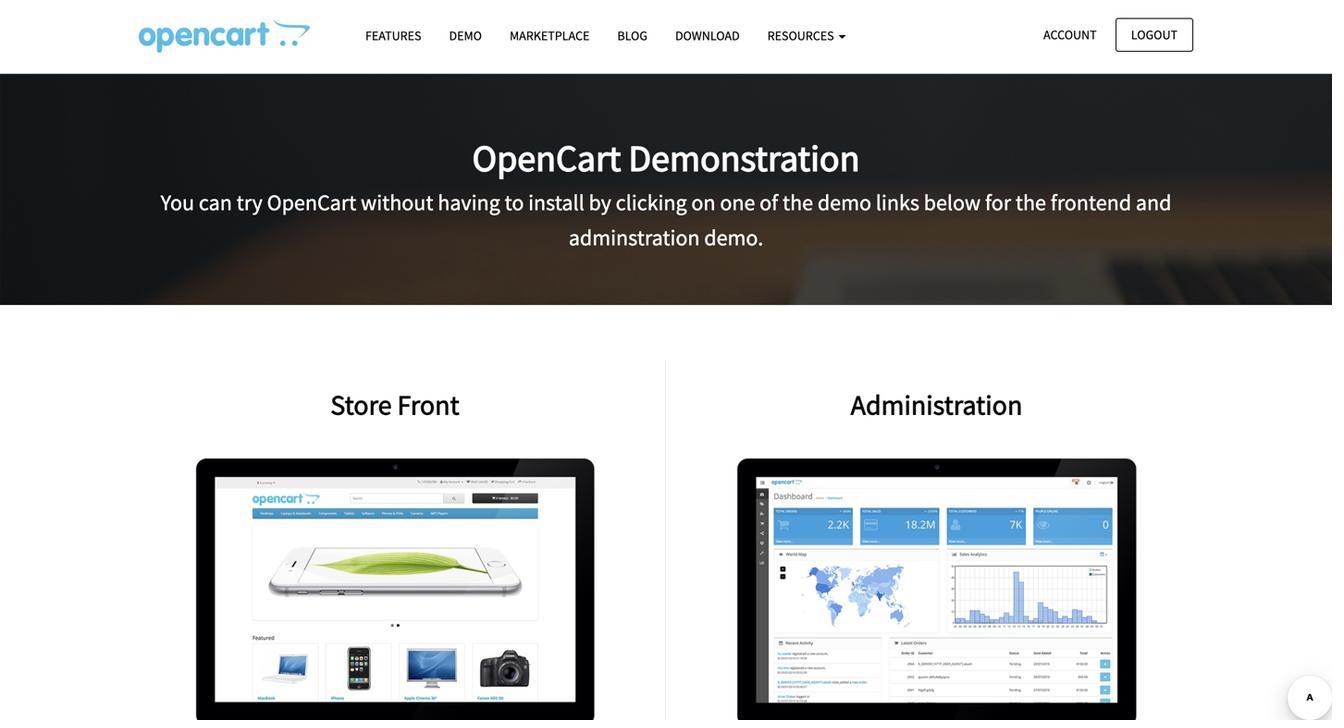 Task type: vqa. For each thing, say whether or not it's contained in the screenshot.
the Support associated with Dedicated
no



Task type: describe. For each thing, give the bounding box(es) containing it.
of
[[760, 189, 778, 216]]

opencart - demo image
[[139, 19, 310, 53]]

download
[[675, 27, 740, 44]]

demo inside view administration login & password: demo
[[997, 589, 1041, 607]]

logout
[[1131, 26, 1178, 43]]

can
[[199, 189, 232, 216]]

1 vertical spatial opencart
[[267, 189, 356, 216]]

0 vertical spatial front
[[397, 388, 460, 422]]

login
[[833, 589, 882, 607]]

one
[[720, 189, 755, 216]]

0 vertical spatial opencart
[[472, 134, 621, 181]]

view store front link
[[125, 361, 665, 721]]

password:
[[902, 589, 993, 607]]

account link
[[1028, 18, 1113, 52]]

blog
[[618, 27, 648, 44]]

install
[[528, 189, 585, 216]]

below
[[924, 189, 981, 216]]

without
[[361, 189, 433, 216]]

and
[[1136, 189, 1172, 216]]

resources link
[[754, 19, 860, 52]]

marketplace
[[510, 27, 590, 44]]

1 the from the left
[[783, 189, 813, 216]]

1 vertical spatial front
[[418, 577, 471, 595]]

download link
[[662, 19, 754, 52]]

for
[[985, 189, 1011, 216]]

demo inside opencart demonstration you can try opencart without having to install by clicking on one of the demo links below for the frontend and adminstration demo.
[[818, 189, 872, 216]]

on
[[692, 189, 716, 216]]

demonstration
[[629, 134, 860, 181]]

view for store
[[320, 577, 358, 595]]



Task type: locate. For each thing, give the bounding box(es) containing it.
1 vertical spatial store
[[363, 577, 413, 595]]

logout link
[[1116, 18, 1194, 52]]

0 vertical spatial demo
[[818, 189, 872, 216]]

links
[[876, 189, 920, 216]]

frontend
[[1051, 189, 1132, 216]]

clicking
[[616, 189, 687, 216]]

view inside view administration login & password: demo
[[849, 565, 887, 584]]

demo right password:
[[997, 589, 1041, 607]]

features
[[366, 27, 421, 44]]

by
[[589, 189, 612, 216]]

demo link
[[435, 19, 496, 52]]

1 vertical spatial administration
[[892, 565, 1025, 584]]

features link
[[352, 19, 435, 52]]

opencart right try
[[267, 189, 356, 216]]

to
[[505, 189, 524, 216]]

adminstration
[[569, 224, 700, 252]]

opencart up install
[[472, 134, 621, 181]]

1 horizontal spatial opencart
[[472, 134, 621, 181]]

&
[[886, 589, 897, 607]]

demo left the links
[[818, 189, 872, 216]]

1 horizontal spatial demo
[[997, 589, 1041, 607]]

opencart demonstration you can try opencart without having to install by clicking on one of the demo links below for the frontend and adminstration demo.
[[161, 134, 1172, 252]]

0 horizontal spatial the
[[783, 189, 813, 216]]

try
[[237, 189, 263, 216]]

you
[[161, 189, 194, 216]]

1 horizontal spatial the
[[1016, 189, 1046, 216]]

view for administration
[[849, 565, 887, 584]]

0 horizontal spatial view
[[320, 577, 358, 595]]

administration
[[851, 388, 1023, 422], [892, 565, 1025, 584]]

demo
[[818, 189, 872, 216], [997, 589, 1041, 607]]

the
[[783, 189, 813, 216], [1016, 189, 1046, 216]]

2 the from the left
[[1016, 189, 1046, 216]]

administration inside view administration login & password: demo
[[892, 565, 1025, 584]]

blog link
[[604, 19, 662, 52]]

0 horizontal spatial opencart
[[267, 189, 356, 216]]

view store front
[[320, 577, 471, 595]]

0 vertical spatial store
[[331, 388, 392, 422]]

having
[[438, 189, 500, 216]]

opencart
[[472, 134, 621, 181], [267, 189, 356, 216]]

the right for at the right top of page
[[1016, 189, 1046, 216]]

view
[[849, 565, 887, 584], [320, 577, 358, 595]]

marketplace link
[[496, 19, 604, 52]]

demo.
[[704, 224, 764, 252]]

resources
[[768, 27, 837, 44]]

0 horizontal spatial demo
[[818, 189, 872, 216]]

store front
[[331, 388, 460, 422]]

1 horizontal spatial view
[[849, 565, 887, 584]]

account
[[1044, 26, 1097, 43]]

1 vertical spatial demo
[[997, 589, 1041, 607]]

front
[[397, 388, 460, 422], [418, 577, 471, 595]]

the right of
[[783, 189, 813, 216]]

store
[[331, 388, 392, 422], [363, 577, 413, 595]]

0 vertical spatial administration
[[851, 388, 1023, 422]]

demo
[[449, 27, 482, 44]]

view administration login & password: demo
[[833, 565, 1041, 607]]



